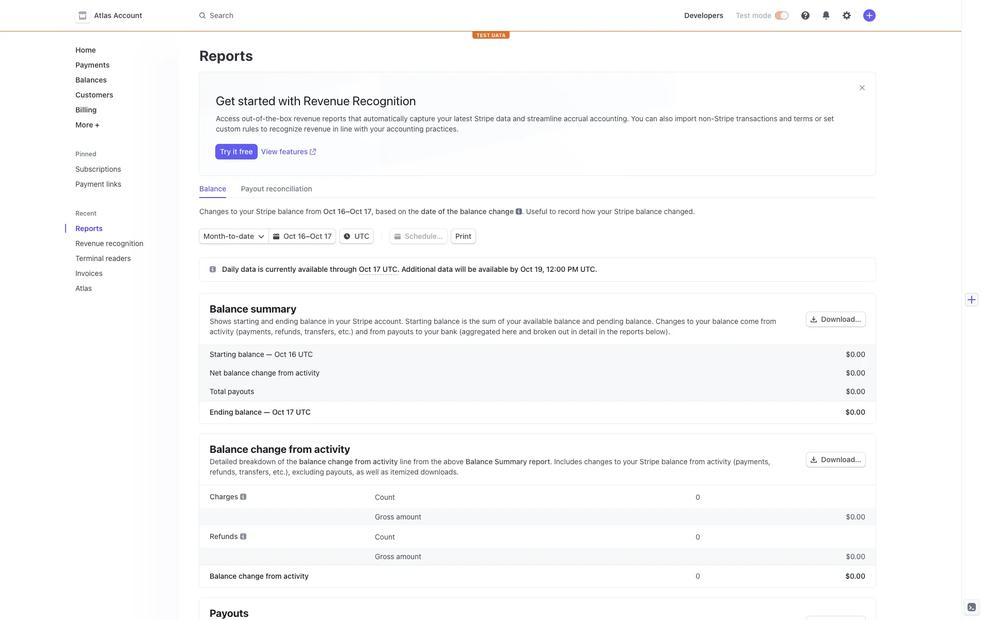 Task type: vqa. For each thing, say whether or not it's contained in the screenshot.
the right with
yes



Task type: describe. For each thing, give the bounding box(es) containing it.
account.
[[374, 317, 403, 326]]

0 cell for charges
[[540, 490, 700, 504]]

is inside balance summary shows starting and ending balance in your stripe account. starting balance is the sum of your available balance and pending balance. changes to your balance come from activity (payments, refunds, transfers, etc.) and from payouts to your bank (aggregated here and broken out in detail in the reports below).
[[462, 317, 467, 326]]

subscriptions link
[[71, 161, 170, 178]]

payout reconciliation
[[241, 184, 312, 193]]

the up (aggregated
[[469, 317, 480, 326]]

svg image for month-to-date
[[258, 233, 264, 240]]

out-
[[242, 114, 256, 123]]

accounting
[[387, 124, 424, 133]]

home
[[75, 45, 96, 54]]

features
[[280, 147, 308, 156]]

. for includes
[[550, 457, 552, 466]]

pm
[[567, 265, 578, 274]]

the down pending
[[607, 327, 618, 336]]

0 for refunds
[[696, 533, 700, 541]]

with inside access out-of-the-box revenue reports that automatically capture your latest stripe data and streamline accrual accounting. you can also import non-stripe transactions and terms or set custom rules to recognize revenue in line with your accounting practices.
[[354, 124, 368, 133]]

readers
[[106, 254, 131, 263]]

get
[[216, 93, 235, 108]]

stripe right the how
[[614, 207, 634, 216]]

based
[[376, 207, 396, 216]]

to right useful
[[549, 207, 556, 216]]

balance inside . includes changes to your stripe balance from activity (payments, refunds, transfers, etc.), excluding payouts, as well as itemized downloads.
[[661, 457, 688, 466]]

your up "here"
[[507, 317, 521, 326]]

summary
[[495, 457, 527, 466]]

includes
[[554, 457, 582, 466]]

atlas for atlas account
[[94, 11, 112, 20]]

in down pending
[[599, 327, 605, 336]]

the up 'downloads.'
[[431, 457, 442, 466]]

. includes changes to your stripe balance from activity (payments, refunds, transfers, etc.), excluding payouts, as well as itemized downloads.
[[210, 457, 770, 477]]

print
[[455, 232, 471, 241]]

of inside balance summary shows starting and ending balance in your stripe account. starting balance is the sum of your available balance and pending balance. changes to your balance come from activity (payments, refunds, transfers, etc.) and from payouts to your bank (aggregated here and broken out in detail in the reports below).
[[498, 317, 505, 326]]

in inside access out-of-the-box revenue reports that automatically capture your latest stripe data and streamline accrual accounting. you can also import non-stripe transactions and terms or set custom rules to recognize revenue in line with your accounting practices.
[[333, 124, 338, 133]]

changes inside balance summary shows starting and ending balance in your stripe account. starting balance is the sum of your available balance and pending balance. changes to your balance come from activity (payments, refunds, transfers, etc.) and from payouts to your bank (aggregated here and broken out in detail in the reports below).
[[656, 317, 685, 326]]

and right etc.)
[[355, 327, 368, 336]]

0 horizontal spatial available
[[298, 265, 328, 274]]

terminal
[[75, 254, 104, 263]]

data
[[492, 32, 506, 38]]

1 $0.00 cell from the top
[[705, 513, 865, 521]]

1 horizontal spatial of
[[438, 207, 445, 216]]

17 left based
[[364, 207, 372, 216]]

row containing net balance change from activity
[[199, 364, 876, 383]]

come
[[740, 317, 759, 326]]

count for refunds
[[375, 533, 395, 541]]

0 vertical spatial with
[[278, 93, 301, 108]]

refunds, inside balance summary shows starting and ending balance in your stripe account. starting balance is the sum of your available balance and pending balance. changes to your balance come from activity (payments, refunds, transfers, etc.) and from payouts to your bank (aggregated here and broken out in detail in the reports below).
[[275, 327, 303, 336]]

changed.
[[664, 207, 695, 216]]

2 as from the left
[[381, 468, 388, 477]]

revenue recognition
[[75, 239, 143, 248]]

view features
[[261, 147, 308, 156]]

total
[[210, 387, 226, 396]]

(aggregated
[[459, 327, 500, 336]]

print button
[[451, 229, 476, 244]]

out
[[558, 327, 569, 336]]

available inside balance summary shows starting and ending balance in your stripe account. starting balance is the sum of your available balance and pending balance. changes to your balance come from activity (payments, refunds, transfers, etc.) and from payouts to your bank (aggregated here and broken out in detail in the reports below).
[[523, 317, 552, 326]]

stripe right latest
[[474, 114, 494, 123]]

and left terms
[[779, 114, 792, 123]]

currently
[[265, 265, 296, 274]]

developers
[[684, 11, 723, 20]]

12:00
[[546, 265, 566, 274]]

report
[[529, 457, 550, 466]]

row containing balance change from activity
[[199, 565, 876, 588]]

be
[[468, 265, 476, 274]]

billing
[[75, 105, 97, 114]]

non-
[[699, 114, 714, 123]]

change left useful
[[489, 207, 514, 216]]

downloads.
[[421, 468, 459, 477]]

invoices link
[[71, 265, 156, 282]]

activity inside balance summary shows starting and ending balance in your stripe account. starting balance is the sum of your available balance and pending balance. changes to your balance come from activity (payments, refunds, transfers, etc.) and from payouts to your bank (aggregated here and broken out in detail in the reports below).
[[210, 327, 234, 336]]

by
[[510, 265, 518, 274]]

1 horizontal spatial available
[[478, 265, 508, 274]]

in right out
[[571, 327, 577, 336]]

your down the payout
[[239, 207, 254, 216]]

0 vertical spatial date
[[421, 207, 436, 216]]

balance inside balance summary shows starting and ending balance in your stripe account. starting balance is the sum of your available balance and pending balance. changes to your balance come from activity (payments, refunds, transfers, etc.) and from payouts to your bank (aggregated here and broken out in detail in the reports below).
[[210, 303, 248, 315]]

your left come
[[696, 317, 710, 326]]

box
[[280, 114, 292, 123]]

your up practices.
[[437, 114, 452, 123]]

balance change from activity for detailed breakdown of the
[[210, 444, 350, 455]]

tab list containing balance
[[199, 182, 876, 198]]

test data
[[476, 32, 506, 38]]

gross amount for refunds
[[375, 552, 421, 561]]

download… button for balance summary
[[807, 312, 865, 327]]

how
[[582, 207, 595, 216]]

stripe left the transactions
[[714, 114, 734, 123]]

pending
[[596, 317, 624, 326]]

utc inside the utc button
[[354, 232, 369, 241]]

svg image for download…
[[811, 317, 817, 323]]

on
[[398, 207, 406, 216]]

refunds
[[210, 532, 238, 541]]

— for ending balance —
[[264, 408, 270, 417]]

change up payouts, at the left of page
[[328, 457, 353, 466]]

etc.)
[[338, 327, 354, 336]]

reports inside balance summary shows starting and ending balance in your stripe account. starting balance is the sum of your available balance and pending balance. changes to your balance come from activity (payments, refunds, transfers, etc.) and from payouts to your bank (aggregated here and broken out in detail in the reports below).
[[620, 327, 644, 336]]

1 vertical spatial .
[[397, 265, 400, 274]]

0 vertical spatial –
[[346, 207, 350, 216]]

1 horizontal spatial data
[[438, 265, 453, 274]]

your down automatically
[[370, 124, 385, 133]]

mode
[[752, 11, 771, 20]]

or
[[815, 114, 822, 123]]

to inside . includes changes to your stripe balance from activity (payments, refunds, transfers, etc.), excluding payouts, as well as itemized downloads.
[[614, 457, 621, 466]]

0 for charges
[[696, 493, 700, 502]]

streamline
[[527, 114, 562, 123]]

your inside . includes changes to your stripe balance from activity (payments, refunds, transfers, etc.), excluding payouts, as well as itemized downloads.
[[623, 457, 638, 466]]

terminal readers link
[[71, 250, 156, 267]]

gross for charges
[[375, 513, 394, 521]]

test mode
[[736, 11, 771, 20]]

atlas account button
[[75, 8, 153, 23]]

practices.
[[426, 124, 459, 133]]

6 row from the top
[[199, 509, 876, 526]]

row containing refunds
[[199, 526, 876, 548]]

etc.),
[[273, 468, 290, 477]]

balances
[[75, 75, 107, 84]]

0 horizontal spatial data
[[241, 265, 256, 274]]

total payouts
[[210, 387, 254, 396]]

balance inside tab list
[[199, 184, 226, 193]]

8 row from the top
[[199, 548, 876, 565]]

balance up detailed
[[210, 444, 248, 455]]

to inside access out-of-the-box revenue reports that automatically capture your latest stripe data and streamline accrual accounting. you can also import non-stripe transactions and terms or set custom rules to recognize revenue in line with your accounting practices.
[[261, 124, 267, 133]]

developers link
[[680, 7, 728, 24]]

payouts inside balance summary shows starting and ending balance in your stripe account. starting balance is the sum of your available balance and pending balance. changes to your balance come from activity (payments, refunds, transfers, etc.) and from payouts to your bank (aggregated here and broken out in detail in the reports below).
[[387, 327, 414, 336]]

svg image for daily data is currently available through
[[210, 266, 216, 273]]

count for charges
[[375, 493, 395, 502]]

row containing total payouts
[[199, 383, 876, 401]]

daily data is currently available through oct 17 utc . additional data will be available by oct 19, 12:00 pm utc.
[[222, 265, 597, 274]]

accrual
[[564, 114, 588, 123]]

transactions
[[736, 114, 777, 123]]

date inside popup button
[[239, 232, 254, 241]]

view features link
[[261, 147, 316, 157]]

recognize
[[269, 124, 302, 133]]

custom
[[216, 124, 241, 133]]

grid for balance summary
[[199, 345, 876, 424]]

revenue inside recent element
[[75, 239, 104, 248]]

recent navigation links element
[[65, 205, 179, 297]]

atlas for atlas
[[75, 284, 92, 293]]

through
[[330, 265, 357, 274]]

starting balance — oct 16 utc
[[210, 350, 313, 359]]

rules
[[242, 124, 259, 133]]

row containing ending balance —
[[199, 401, 876, 424]]

net
[[210, 369, 222, 377]]

breakdown
[[239, 457, 276, 466]]

svg image for download…
[[811, 457, 817, 463]]

change up the payouts
[[239, 572, 264, 581]]

your left bank
[[424, 327, 439, 336]]

itemized
[[390, 468, 419, 477]]

1 as from the left
[[356, 468, 364, 477]]

atlas link
[[71, 280, 156, 297]]

svg image for utc
[[344, 233, 350, 240]]



Task type: locate. For each thing, give the bounding box(es) containing it.
detail
[[579, 327, 597, 336]]

. inside . includes changes to your stripe balance from activity (payments, refunds, transfers, etc.), excluding payouts, as well as itemized downloads.
[[550, 457, 552, 466]]

the-
[[266, 114, 280, 123]]

0 horizontal spatial date
[[239, 232, 254, 241]]

capture
[[410, 114, 435, 123]]

changes up below).
[[656, 317, 685, 326]]

utc
[[354, 232, 369, 241], [382, 265, 397, 274], [298, 350, 313, 359], [296, 408, 311, 417]]

0 vertical spatial (payments,
[[236, 327, 273, 336]]

data right latest
[[496, 114, 511, 123]]

2 vertical spatial .
[[550, 457, 552, 466]]

and left streamline
[[513, 114, 525, 123]]

date up schedule…
[[421, 207, 436, 216]]

1 vertical spatial —
[[264, 408, 270, 417]]

1 vertical spatial refunds,
[[210, 468, 237, 477]]

pinned
[[75, 150, 96, 158]]

balance change from activity inside row
[[210, 572, 309, 581]]

balance.
[[626, 317, 654, 326]]

1 vertical spatial changes
[[656, 317, 685, 326]]

balance right 'above'
[[466, 457, 493, 466]]

data right daily
[[241, 265, 256, 274]]

1 horizontal spatial as
[[381, 468, 388, 477]]

grid
[[199, 345, 876, 424], [199, 486, 876, 588]]

balance link
[[199, 182, 233, 198]]

refunds, down 'ending' on the left bottom of page
[[275, 327, 303, 336]]

test
[[476, 32, 490, 38]]

0 horizontal spatial .
[[397, 265, 400, 274]]

amount for refunds
[[396, 552, 421, 561]]

1 vertical spatial revenue
[[75, 239, 104, 248]]

refunds, inside . includes changes to your stripe balance from activity (payments, refunds, transfers, etc.), excluding payouts, as well as itemized downloads.
[[210, 468, 237, 477]]

0 vertical spatial revenue
[[304, 93, 350, 108]]

stripe inside . includes changes to your stripe balance from activity (payments, refunds, transfers, etc.), excluding payouts, as well as itemized downloads.
[[640, 457, 659, 466]]

2 horizontal spatial of
[[498, 317, 505, 326]]

revenue inside reports loading completed element
[[304, 93, 350, 108]]

0 vertical spatial grid
[[199, 345, 876, 424]]

,
[[372, 207, 374, 216]]

1 count from the top
[[375, 493, 395, 502]]

2 horizontal spatial svg image
[[811, 317, 817, 323]]

access
[[216, 114, 240, 123]]

0 horizontal spatial payouts
[[228, 387, 254, 396]]

0 vertical spatial .
[[522, 207, 524, 216]]

0 horizontal spatial svg image
[[344, 233, 350, 240]]

17 left the utc button
[[324, 232, 332, 241]]

summary
[[251, 303, 296, 315]]

change
[[489, 207, 514, 216], [252, 369, 276, 377], [251, 444, 287, 455], [328, 457, 353, 466], [239, 572, 264, 581]]

of up schedule…
[[438, 207, 445, 216]]

automatically
[[363, 114, 408, 123]]

net balance change from activity
[[210, 369, 320, 377]]

0 horizontal spatial transfers,
[[239, 468, 271, 477]]

of up etc.),
[[278, 457, 284, 466]]

0 horizontal spatial 16
[[288, 350, 296, 359]]

–
[[346, 207, 350, 216], [306, 232, 310, 241]]

download… for balance summary
[[821, 315, 861, 324]]

activity inside . includes changes to your stripe balance from activity (payments, refunds, transfers, etc.), excluding payouts, as well as itemized downloads.
[[707, 457, 731, 466]]

month-
[[203, 232, 229, 241]]

transfers, inside . includes changes to your stripe balance from activity (payments, refunds, transfers, etc.), excluding payouts, as well as itemized downloads.
[[239, 468, 271, 477]]

0 horizontal spatial reports
[[322, 114, 346, 123]]

1 horizontal spatial line
[[400, 457, 411, 466]]

0 horizontal spatial atlas
[[75, 284, 92, 293]]

svg image
[[258, 233, 264, 240], [273, 233, 279, 240], [210, 266, 216, 273], [811, 457, 817, 463]]

stripe up etc.)
[[353, 317, 372, 326]]

stripe
[[474, 114, 494, 123], [714, 114, 734, 123], [256, 207, 276, 216], [614, 207, 634, 216], [353, 317, 372, 326], [640, 457, 659, 466]]

reports down the search
[[199, 47, 253, 64]]

with up box
[[278, 93, 301, 108]]

2 download… button from the top
[[807, 453, 865, 467]]

1 vertical spatial of
[[498, 317, 505, 326]]

as down detailed breakdown of the balance change from activity line from the above balance summary report
[[381, 468, 388, 477]]

2 vertical spatial 0
[[696, 572, 700, 581]]

1 horizontal spatial (payments,
[[733, 457, 770, 466]]

2 gross amount from the top
[[375, 552, 421, 561]]

2 gross from the top
[[375, 552, 394, 561]]

2 grid from the top
[[199, 486, 876, 588]]

reports left that
[[322, 114, 346, 123]]

payouts right the total
[[228, 387, 254, 396]]

utc button
[[340, 229, 373, 244]]

ending balance — oct 17 utc
[[210, 408, 311, 417]]

to down of-
[[261, 124, 267, 133]]

1 horizontal spatial reports
[[620, 327, 644, 336]]

available left by
[[478, 265, 508, 274]]

row containing starting balance —
[[199, 345, 876, 364]]

1 horizontal spatial 16
[[298, 232, 306, 241]]

revenue recognition link
[[71, 235, 156, 252]]

svg image inside the utc button
[[344, 233, 350, 240]]

broken
[[533, 327, 556, 336]]

reports inside access out-of-the-box revenue reports that automatically capture your latest stripe data and streamline accrual accounting. you can also import non-stripe transactions and terms or set custom rules to recognize revenue in line with your accounting practices.
[[322, 114, 346, 123]]

month-to-date
[[203, 232, 254, 241]]

svg image inside schedule… button
[[395, 233, 401, 240]]

(payments,
[[236, 327, 273, 336], [733, 457, 770, 466]]

0 vertical spatial of
[[438, 207, 445, 216]]

0 vertical spatial download… button
[[807, 312, 865, 327]]

atlas account
[[94, 11, 142, 20]]

1 vertical spatial reports
[[620, 327, 644, 336]]

payouts,
[[326, 468, 354, 477]]

balance up the payouts
[[210, 572, 237, 581]]

4 row from the top
[[199, 401, 876, 424]]

2 0 cell from the top
[[540, 530, 700, 544]]

1 gross amount from the top
[[375, 513, 421, 521]]

available left through
[[298, 265, 328, 274]]

payments link
[[71, 56, 170, 73]]

accounting.
[[590, 114, 629, 123]]

gross amount
[[375, 513, 421, 521], [375, 552, 421, 561]]

revenue
[[304, 93, 350, 108], [75, 239, 104, 248]]

0 vertical spatial gross
[[375, 513, 394, 521]]

0 vertical spatial atlas
[[94, 11, 112, 20]]

1 download… from the top
[[821, 315, 861, 324]]

search
[[210, 11, 233, 20]]

2 horizontal spatial .
[[550, 457, 552, 466]]

pinned navigation links element
[[71, 146, 172, 193]]

starting inside balance summary shows starting and ending balance in your stripe account. starting balance is the sum of your available balance and pending balance. changes to your balance come from activity (payments, refunds, transfers, etc.) and from payouts to your bank (aggregated here and broken out in detail in the reports below).
[[405, 317, 432, 326]]

– left , at the top of page
[[346, 207, 350, 216]]

it
[[233, 147, 237, 156]]

core navigation links element
[[71, 41, 170, 133]]

0 horizontal spatial changes
[[199, 207, 229, 216]]

0 horizontal spatial refunds,
[[210, 468, 237, 477]]

of right the sum
[[498, 317, 505, 326]]

0 horizontal spatial (payments,
[[236, 327, 273, 336]]

svg image inside month-to-date popup button
[[258, 233, 264, 240]]

balance down try at the left of the page
[[199, 184, 226, 193]]

svg image
[[344, 233, 350, 240], [395, 233, 401, 240], [811, 317, 817, 323]]

reports down recent
[[75, 224, 103, 233]]

0 horizontal spatial line
[[340, 124, 352, 133]]

1 0 from the top
[[696, 493, 700, 502]]

row containing charges
[[199, 486, 876, 509]]

revenue up terminal
[[75, 239, 104, 248]]

0 vertical spatial refunds,
[[275, 327, 303, 336]]

atlas down invoices
[[75, 284, 92, 293]]

that
[[348, 114, 361, 123]]

account
[[113, 11, 142, 20]]

record
[[558, 207, 580, 216]]

Search search field
[[193, 6, 484, 25]]

download… button for balance change from activity
[[807, 453, 865, 467]]

additional
[[401, 265, 436, 274]]

your right changes
[[623, 457, 638, 466]]

download… for balance change from activity
[[821, 455, 861, 464]]

payouts
[[387, 327, 414, 336], [228, 387, 254, 396]]

0 vertical spatial reports
[[199, 47, 253, 64]]

0 vertical spatial —
[[266, 350, 272, 359]]

0 vertical spatial 16
[[338, 207, 346, 216]]

balance change from activity up the payouts
[[210, 572, 309, 581]]

2 count from the top
[[375, 533, 395, 541]]

17
[[364, 207, 372, 216], [324, 232, 332, 241], [373, 265, 381, 274], [286, 408, 294, 417]]

transfers, left etc.)
[[305, 327, 336, 336]]

1 horizontal spatial with
[[354, 124, 368, 133]]

balance change from activity for 0
[[210, 572, 309, 581]]

above
[[444, 457, 464, 466]]

0 vertical spatial revenue
[[294, 114, 320, 123]]

the up etc.),
[[286, 457, 297, 466]]

charges
[[210, 493, 238, 501]]

reports down balance.
[[620, 327, 644, 336]]

3 0 from the top
[[696, 572, 700, 581]]

1 download… button from the top
[[807, 312, 865, 327]]

1 vertical spatial grid
[[199, 486, 876, 588]]

1 horizontal spatial revenue
[[304, 93, 350, 108]]

5 row from the top
[[199, 486, 876, 509]]

view
[[261, 147, 278, 156]]

(payments, inside . includes changes to your stripe balance from activity (payments, refunds, transfers, etc.), excluding payouts, as well as itemized downloads.
[[733, 457, 770, 466]]

and right "here"
[[519, 327, 531, 336]]

payouts down account. on the left of page
[[387, 327, 414, 336]]

settings image
[[843, 11, 851, 20]]

your right the how
[[597, 207, 612, 216]]

1 horizontal spatial svg image
[[395, 233, 401, 240]]

0 vertical spatial reports
[[322, 114, 346, 123]]

1 vertical spatial payouts
[[228, 387, 254, 396]]

17 down net balance change from activity
[[286, 408, 294, 417]]

oct 16 – oct 17
[[283, 232, 332, 241]]

and down summary
[[261, 317, 273, 326]]

2 row from the top
[[199, 364, 876, 383]]

terms
[[794, 114, 813, 123]]

0 vertical spatial is
[[258, 265, 263, 274]]

detailed
[[210, 457, 237, 466]]

0 vertical spatial amount
[[396, 513, 421, 521]]

1 horizontal spatial date
[[421, 207, 436, 216]]

– down the changes to your stripe balance from oct 16 – oct 17 , based on the
[[306, 232, 310, 241]]

0 cell for refunds
[[540, 530, 700, 544]]

16
[[338, 207, 346, 216], [298, 232, 306, 241], [288, 350, 296, 359]]

1 horizontal spatial reports
[[199, 47, 253, 64]]

cell for refunds
[[210, 552, 370, 561]]

0 vertical spatial line
[[340, 124, 352, 133]]

in right 'ending' on the left bottom of page
[[328, 317, 334, 326]]

try it free button
[[216, 145, 257, 159]]

atlas inside recent element
[[75, 284, 92, 293]]

date of the balance change
[[421, 207, 514, 216]]

1 vertical spatial (payments,
[[733, 457, 770, 466]]

1 gross from the top
[[375, 513, 394, 521]]

recent element
[[65, 220, 179, 297]]

useful
[[526, 207, 547, 216]]

pinned element
[[71, 161, 170, 193]]

to right balance.
[[687, 317, 694, 326]]

changes to your stripe balance from oct 16 – oct 17 , based on the
[[199, 207, 419, 216]]

1 vertical spatial download… button
[[807, 453, 865, 467]]

1 grid from the top
[[199, 345, 876, 424]]

1 vertical spatial 0 cell
[[540, 530, 700, 544]]

change up breakdown at the left of page
[[251, 444, 287, 455]]

changes down balance link
[[199, 207, 229, 216]]

1 horizontal spatial refunds,
[[275, 327, 303, 336]]

1 vertical spatial revenue
[[304, 124, 331, 133]]

customers
[[75, 90, 113, 99]]

. useful to record how your stripe balance changed.
[[522, 207, 695, 216]]

daily
[[222, 265, 239, 274]]

2 download… from the top
[[821, 455, 861, 464]]

recognition
[[352, 93, 416, 108]]

stripe right changes
[[640, 457, 659, 466]]

started
[[238, 93, 276, 108]]

line inside access out-of-the-box revenue reports that automatically capture your latest stripe data and streamline accrual accounting. you can also import non-stripe transactions and terms or set custom rules to recognize revenue in line with your accounting practices.
[[340, 124, 352, 133]]

starting up net at the bottom left of page
[[210, 350, 236, 359]]

. left useful
[[522, 207, 524, 216]]

2 0 from the top
[[696, 533, 700, 541]]

from inside . includes changes to your stripe balance from activity (payments, refunds, transfers, etc.), excluding payouts, as well as itemized downloads.
[[689, 457, 705, 466]]

. left includes
[[550, 457, 552, 466]]

available up broken
[[523, 317, 552, 326]]

1 vertical spatial –
[[306, 232, 310, 241]]

1 amount from the top
[[396, 513, 421, 521]]

reports loading completed element
[[199, 72, 876, 621]]

balance up shows
[[210, 303, 248, 315]]

line down that
[[340, 124, 352, 133]]

reports
[[199, 47, 253, 64], [75, 224, 103, 233]]

3 row from the top
[[199, 383, 876, 401]]

2 horizontal spatial 16
[[338, 207, 346, 216]]

to
[[261, 124, 267, 133], [231, 207, 237, 216], [549, 207, 556, 216], [687, 317, 694, 326], [416, 327, 422, 336], [614, 457, 621, 466]]

2 vertical spatial 16
[[288, 350, 296, 359]]

try it free
[[220, 147, 253, 156]]

amount
[[396, 513, 421, 521], [396, 552, 421, 561]]

the
[[408, 207, 419, 216], [447, 207, 458, 216], [469, 317, 480, 326], [607, 327, 618, 336], [286, 457, 297, 466], [431, 457, 442, 466]]

2 vertical spatial of
[[278, 457, 284, 466]]

can
[[645, 114, 657, 123]]

is left the currently
[[258, 265, 263, 274]]

with
[[278, 93, 301, 108], [354, 124, 368, 133]]

stripe inside balance summary shows starting and ending balance in your stripe account. starting balance is the sum of your available balance and pending balance. changes to your balance come from activity (payments, refunds, transfers, etc.) and from payouts to your bank (aggregated here and broken out in detail in the reports below).
[[353, 317, 372, 326]]

excluding
[[292, 468, 324, 477]]

$0.00 cell
[[705, 513, 865, 521], [705, 552, 865, 561]]

2 horizontal spatial available
[[523, 317, 552, 326]]

. for useful
[[522, 207, 524, 216]]

0 horizontal spatial revenue
[[75, 239, 104, 248]]

payout
[[241, 184, 264, 193]]

1 vertical spatial atlas
[[75, 284, 92, 293]]

0 vertical spatial starting
[[405, 317, 432, 326]]

+
[[95, 120, 100, 129]]

transfers, down breakdown at the left of page
[[239, 468, 271, 477]]

is up (aggregated
[[462, 317, 467, 326]]

— up net balance change from activity
[[266, 350, 272, 359]]

import
[[675, 114, 697, 123]]

you
[[631, 114, 643, 123]]

date right "month-"
[[239, 232, 254, 241]]

svg image inside 'download…' button
[[811, 457, 817, 463]]

0 vertical spatial 0
[[696, 493, 700, 502]]

the right on
[[408, 207, 419, 216]]

2 amount from the top
[[396, 552, 421, 561]]

gross amount for charges
[[375, 513, 421, 521]]

16 up the utc button
[[338, 207, 346, 216]]

refunds, down detailed
[[210, 468, 237, 477]]

1 vertical spatial line
[[400, 457, 411, 466]]

revenue up that
[[304, 93, 350, 108]]

2 $0.00 cell from the top
[[705, 552, 865, 561]]

(payments, inside balance summary shows starting and ending balance in your stripe account. starting balance is the sum of your available balance and pending balance. changes to your balance come from activity (payments, refunds, transfers, etc.) and from payouts to your bank (aggregated here and broken out in detail in the reports below).
[[236, 327, 273, 336]]

$0.00
[[846, 350, 865, 359], [846, 369, 865, 377], [846, 387, 865, 396], [845, 408, 865, 417], [846, 513, 865, 521], [846, 552, 865, 561], [845, 572, 865, 581]]

svg image for schedule…
[[395, 233, 401, 240]]

starting right account. on the left of page
[[405, 317, 432, 326]]

1 vertical spatial gross amount
[[375, 552, 421, 561]]

0 vertical spatial gross amount
[[375, 513, 421, 521]]

. left additional
[[397, 265, 400, 274]]

1 vertical spatial 16
[[298, 232, 306, 241]]

as left well
[[356, 468, 364, 477]]

data inside access out-of-the-box revenue reports that automatically capture your latest stripe data and streamline accrual accounting. you can also import non-stripe transactions and terms or set custom rules to recognize revenue in line with your accounting practices.
[[496, 114, 511, 123]]

payouts
[[210, 608, 249, 620]]

with down that
[[354, 124, 368, 133]]

gross for refunds
[[375, 552, 394, 561]]

7 row from the top
[[199, 526, 876, 548]]

data left will
[[438, 265, 453, 274]]

tab list
[[199, 182, 876, 198]]

1 horizontal spatial changes
[[656, 317, 685, 326]]

1 vertical spatial download…
[[821, 455, 861, 464]]

cell
[[210, 513, 370, 521], [210, 552, 370, 561], [540, 552, 700, 561]]

more +
[[75, 120, 100, 129]]

grid for balance change from activity
[[199, 486, 876, 588]]

1 vertical spatial balance change from activity
[[210, 572, 309, 581]]

0 horizontal spatial starting
[[210, 350, 236, 359]]

download… button
[[807, 312, 865, 327], [807, 453, 865, 467]]

cell for charges
[[210, 513, 370, 521]]

gross
[[375, 513, 394, 521], [375, 552, 394, 561]]

— for starting balance —
[[266, 350, 272, 359]]

atlas inside button
[[94, 11, 112, 20]]

transfers, inside balance summary shows starting and ending balance in your stripe account. starting balance is the sum of your available balance and pending balance. changes to your balance come from activity (payments, refunds, transfers, etc.) and from payouts to your bank (aggregated here and broken out in detail in the reports below).
[[305, 327, 336, 336]]

balance change from activity up etc.),
[[210, 444, 350, 455]]

set
[[824, 114, 834, 123]]

to-
[[229, 232, 239, 241]]

grid containing charges
[[199, 486, 876, 588]]

1 vertical spatial 0
[[696, 533, 700, 541]]

1 vertical spatial count
[[375, 533, 395, 541]]

1 vertical spatial starting
[[210, 350, 236, 359]]

help image
[[801, 11, 810, 20]]

17 right through
[[373, 265, 381, 274]]

1 horizontal spatial .
[[522, 207, 524, 216]]

0 horizontal spatial with
[[278, 93, 301, 108]]

16 down the changes to your stripe balance from oct 16 – oct 17 , based on the
[[298, 232, 306, 241]]

svg image inside 'download…' button
[[811, 317, 817, 323]]

the up print
[[447, 207, 458, 216]]

1 horizontal spatial atlas
[[94, 11, 112, 20]]

0 vertical spatial changes
[[199, 207, 229, 216]]

Search text field
[[193, 6, 484, 25]]

1 horizontal spatial starting
[[405, 317, 432, 326]]

0 horizontal spatial reports
[[75, 224, 103, 233]]

1 0 cell from the top
[[540, 490, 700, 504]]

2 balance change from activity from the top
[[210, 572, 309, 581]]

latest
[[454, 114, 472, 123]]

refunds,
[[275, 327, 303, 336], [210, 468, 237, 477]]

0 vertical spatial download…
[[821, 315, 861, 324]]

0 horizontal spatial –
[[306, 232, 310, 241]]

and up detail
[[582, 317, 595, 326]]

1 vertical spatial date
[[239, 232, 254, 241]]

1 horizontal spatial transfers,
[[305, 327, 336, 336]]

1 vertical spatial amount
[[396, 552, 421, 561]]

1 horizontal spatial payouts
[[387, 327, 414, 336]]

0 horizontal spatial is
[[258, 265, 263, 274]]

to up to-
[[231, 207, 237, 216]]

atlas left account on the left top of the page
[[94, 11, 112, 20]]

1 balance change from activity from the top
[[210, 444, 350, 455]]

row
[[199, 345, 876, 364], [199, 364, 876, 383], [199, 383, 876, 401], [199, 401, 876, 424], [199, 486, 876, 509], [199, 509, 876, 526], [199, 526, 876, 548], [199, 548, 876, 565], [199, 565, 876, 588]]

transfers,
[[305, 327, 336, 336], [239, 468, 271, 477]]

1 vertical spatial with
[[354, 124, 368, 133]]

1 row from the top
[[199, 345, 876, 364]]

will
[[455, 265, 466, 274]]

reports inside recent element
[[75, 224, 103, 233]]

— down net balance change from activity
[[264, 408, 270, 417]]

grid containing starting balance —
[[199, 345, 876, 424]]

amount for charges
[[396, 513, 421, 521]]

stripe down payout reconciliation
[[256, 207, 276, 216]]

starting
[[233, 317, 259, 326]]

16 up net balance change from activity
[[288, 350, 296, 359]]

to left bank
[[416, 327, 422, 336]]

your up etc.)
[[336, 317, 351, 326]]

in down the get started with revenue recognition
[[333, 124, 338, 133]]

1 vertical spatial $0.00 cell
[[705, 552, 865, 561]]

also
[[659, 114, 673, 123]]

0 vertical spatial balance change from activity
[[210, 444, 350, 455]]

change down the starting balance — oct 16 utc
[[252, 369, 276, 377]]

to right changes
[[614, 457, 621, 466]]

below).
[[646, 327, 670, 336]]

recognition
[[106, 239, 143, 248]]

0 cell
[[540, 490, 700, 504], [540, 530, 700, 544]]

9 row from the top
[[199, 565, 876, 588]]

bank
[[441, 327, 457, 336]]

line up itemized
[[400, 457, 411, 466]]



